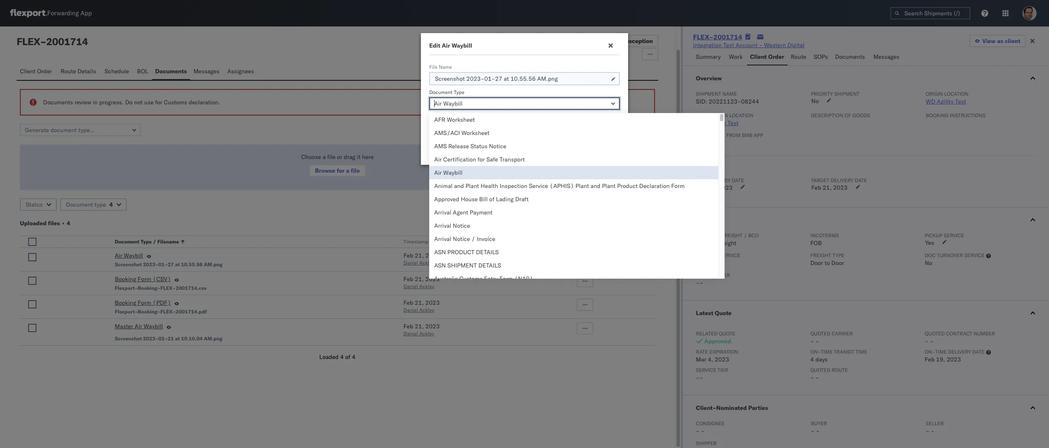 Task type: describe. For each thing, give the bounding box(es) containing it.
19,
[[936, 356, 945, 363]]

daniel for booking form (pdf)
[[404, 307, 418, 313]]

1 plant from the left
[[466, 182, 479, 190]]

4 inside on-time transit time 4 days
[[811, 356, 814, 363]]

0 horizontal spatial delivery
[[831, 177, 854, 184]]

number
[[709, 272, 730, 278]]

eori
[[696, 272, 708, 278]]

of inside list box
[[489, 196, 495, 203]]

0 vertical spatial screenshot 2023-01-27 at 10.55.56 am.png
[[435, 75, 558, 82]]

21, for booking form (pdf)
[[415, 299, 424, 307]]

1 horizontal spatial no
[[925, 259, 932, 267]]

0 horizontal spatial messages
[[193, 68, 220, 75]]

shipment
[[835, 91, 860, 97]]

arrival notice
[[434, 222, 470, 230]]

health
[[481, 182, 498, 190]]

wd agility test link
[[926, 98, 966, 105]]

flex-2001714
[[693, 33, 742, 41]]

eori number --
[[696, 272, 730, 287]]

asn for asn shipment details
[[434, 262, 446, 269]]

4,
[[708, 356, 713, 363]]

files
[[48, 220, 60, 227]]

booking form (pdf) link
[[115, 299, 171, 309]]

document for document type
[[429, 89, 453, 95]]

/ for type
[[153, 239, 156, 245]]

notice for arrival notice / invoice
[[453, 235, 470, 243]]

0 horizontal spatial 10.55.56
[[181, 261, 203, 268]]

arrival for arrival notice / invoice
[[434, 235, 451, 243]]

flex- for booking form (pdf)
[[160, 309, 176, 315]]

air up animal
[[434, 169, 442, 177]]

2 plant from the left
[[576, 182, 589, 190]]

0 vertical spatial of
[[845, 112, 851, 119]]

flex- for booking form (csv)
[[160, 285, 176, 291]]

details
[[78, 68, 96, 75]]

/ inside button
[[430, 239, 433, 245]]

tier
[[718, 367, 728, 373]]

4 ackley from the top
[[419, 331, 434, 337]]

flexport- for booking form (csv)
[[115, 285, 138, 291]]

Air Waybill text field
[[429, 97, 620, 110]]

asn product details
[[434, 249, 499, 256]]

status inside list box
[[471, 143, 488, 150]]

on- for on-time transit time 4 days
[[811, 349, 821, 355]]

1 horizontal spatial messages button
[[870, 49, 904, 65]]

0 vertical spatial client order
[[750, 53, 784, 61]]

drag
[[344, 153, 356, 161]]

digital
[[788, 41, 805, 49]]

1 vertical spatial freight
[[719, 240, 737, 247]]

Generate document type... text field
[[20, 124, 141, 136]]

integration test account - western digital link
[[693, 41, 805, 49]]

consignee
[[696, 421, 725, 427]]

time for on-time delivery date
[[935, 349, 947, 355]]

flexport-booking-flex-2001714.pdf
[[115, 309, 207, 315]]

quoted contract number - - rate expiration mar 4, 2023
[[696, 331, 995, 363]]

asn for asn product details
[[434, 249, 446, 256]]

2 vertical spatial of
[[345, 353, 351, 361]]

0 horizontal spatial client order
[[20, 68, 52, 75]]

file for file name
[[429, 64, 438, 70]]

cargo ready date
[[696, 177, 744, 184]]

choose a file or drag it here
[[301, 153, 374, 161]]

0 vertical spatial 27
[[495, 75, 502, 82]]

air certification for safe transport
[[434, 156, 525, 163]]

1 horizontal spatial order
[[768, 53, 784, 61]]

a inside browse for a file button
[[346, 167, 349, 174]]

entry
[[484, 275, 498, 283]]

days
[[816, 356, 828, 363]]

quoted for quoted route - -
[[811, 367, 831, 373]]

air right edit
[[442, 42, 450, 49]]

1 flexport from the top
[[696, 232, 721, 239]]

progress.
[[99, 99, 124, 106]]

2 time from the left
[[856, 349, 867, 355]]

target
[[811, 177, 830, 184]]

Search Shipments (/) text field
[[891, 7, 971, 19]]

1 horizontal spatial 2001714
[[714, 33, 742, 41]]

0 vertical spatial screenshot
[[435, 75, 465, 82]]

0 vertical spatial at
[[504, 75, 509, 82]]

bill
[[479, 196, 488, 203]]

booking form (csv)
[[115, 276, 171, 283]]

feb 21, 2023 daniel ackley for air waybill
[[404, 252, 440, 266]]

route button
[[788, 49, 811, 65]]

21, for air waybill
[[415, 252, 424, 259]]

number
[[974, 331, 995, 337]]

21, for booking form (csv)
[[415, 276, 424, 283]]

priority
[[811, 91, 833, 97]]

work button
[[726, 49, 747, 65]]

0 vertical spatial for
[[155, 99, 162, 106]]

ackley for air waybill
[[419, 260, 434, 266]]

transit
[[834, 349, 854, 355]]

0 horizontal spatial 27
[[168, 261, 174, 268]]

goods
[[853, 112, 870, 119]]

test for wd agility test
[[955, 98, 966, 105]]

1 vertical spatial 2023-
[[143, 261, 158, 268]]

incoterms
[[811, 232, 839, 239]]

1 vertical spatial am.png
[[204, 261, 223, 268]]

latest quote button
[[683, 301, 1049, 326]]

15,
[[708, 184, 717, 191]]

latest quote
[[696, 310, 732, 317]]

pickup
[[925, 232, 943, 239]]

1 vertical spatial client
[[20, 68, 36, 75]]

booking for booking form (pdf)
[[115, 299, 136, 307]]

/ for notice
[[472, 235, 475, 243]]

type for freight
[[833, 252, 845, 259]]

1 vertical spatial screenshot 2023-01-27 at 10.55.56 am.png
[[115, 261, 223, 268]]

name for file name
[[439, 64, 452, 70]]

0 vertical spatial am.png
[[537, 75, 558, 82]]

parties
[[748, 404, 768, 412]]

booking instructions
[[926, 112, 986, 119]]

/ for freight
[[744, 232, 747, 239]]

ams/aci
[[434, 129, 460, 137]]

contract
[[946, 331, 973, 337]]

quoted for quoted contract number - - rate expiration mar 4, 2023
[[925, 331, 945, 337]]

flex-2001714 link
[[693, 33, 742, 41]]

asn shipment details
[[434, 262, 501, 269]]

0 horizontal spatial messages button
[[190, 64, 224, 80]]

bco
[[748, 232, 759, 239]]

shipment
[[696, 91, 721, 97]]

2 horizontal spatial date
[[973, 349, 985, 355]]

route details
[[61, 68, 96, 75]]

0 horizontal spatial client order button
[[17, 64, 57, 80]]

schedule
[[105, 68, 129, 75]]

0 vertical spatial freight
[[722, 232, 743, 239]]

fob
[[811, 240, 822, 247]]

1 vertical spatial 01-
[[158, 261, 168, 268]]

buyer - -
[[811, 421, 827, 435]]

2 flexport from the top
[[696, 240, 718, 247]]

destination
[[696, 112, 728, 119]]

ams release status notice
[[434, 143, 506, 150]]

2 vertical spatial at
[[175, 336, 180, 342]]

0 horizontal spatial 2001714
[[46, 35, 88, 48]]

form right declaration
[[671, 182, 685, 190]]

Caption (optional) text field
[[429, 122, 620, 134]]

0 horizontal spatial no
[[812, 97, 819, 105]]

1 horizontal spatial 01-
[[484, 75, 495, 82]]

choose
[[301, 153, 321, 161]]

service inside the service tier --
[[696, 367, 716, 373]]

date for feb 21, 2023
[[855, 177, 867, 184]]

timestamp / user
[[404, 239, 445, 245]]

1 vertical spatial screenshot
[[115, 261, 142, 268]]

form right entry
[[500, 275, 513, 283]]

2 door from the left
[[832, 259, 844, 267]]

test inside integration test account - western digital link
[[723, 41, 734, 49]]

to
[[825, 259, 830, 267]]

2 and from the left
[[591, 182, 601, 190]]

0 horizontal spatial a
[[323, 153, 326, 161]]

wd for wd agility test
[[926, 98, 935, 105]]

notice for arrival notice
[[453, 222, 470, 230]]

0 horizontal spatial air waybill
[[115, 252, 143, 259]]

overview button
[[683, 66, 1049, 91]]

documents for rightmost 'documents' button
[[835, 53, 865, 61]]

timestamp
[[404, 239, 428, 245]]

related
[[696, 331, 718, 337]]

0 vertical spatial flex-
[[693, 33, 714, 41]]

for inside list box
[[478, 156, 485, 163]]

list box containing afr worksheet
[[429, 113, 719, 448]]

memo
[[429, 114, 443, 120]]

agent
[[453, 209, 468, 216]]

document type 4
[[66, 201, 113, 208]]

western
[[764, 41, 786, 49]]

2 vertical spatial 2023-
[[143, 336, 158, 342]]

freight type door to door
[[811, 252, 845, 267]]

service inside list box
[[529, 182, 548, 190]]

transport
[[500, 156, 525, 163]]

here
[[362, 153, 374, 161]]

forwarding app link
[[10, 9, 92, 17]]

declaration
[[639, 182, 670, 190]]

20221123-
[[709, 98, 741, 105]]

document type / filename
[[115, 239, 179, 245]]

origin location wd agility test
[[926, 91, 969, 105]]

use
[[144, 99, 154, 106]]

1 horizontal spatial 10.55.56
[[511, 75, 536, 82]]

1 horizontal spatial app
[[754, 132, 763, 138]]

wd synnex test link
[[696, 119, 739, 127]]

waybill right edit
[[452, 42, 472, 49]]

service tier --
[[696, 367, 728, 382]]

form left (csv)
[[138, 276, 151, 283]]

1 and from the left
[[454, 182, 464, 190]]

booking for booking form (csv)
[[115, 276, 136, 283]]

quoted route - -
[[811, 367, 848, 382]]

documents for left 'documents' button
[[155, 68, 187, 75]]

schedule button
[[101, 64, 134, 80]]

2 horizontal spatial service
[[965, 252, 985, 259]]

assignees
[[227, 68, 254, 75]]

view as client
[[982, 37, 1021, 45]]

waybill inside list box
[[443, 169, 463, 177]]



Task type: vqa. For each thing, say whether or not it's contained in the screenshot.


Task type: locate. For each thing, give the bounding box(es) containing it.
quoted inside quoted route - -
[[811, 367, 831, 373]]

test
[[723, 41, 734, 49], [955, 98, 966, 105], [728, 119, 739, 127]]

form left (pdf)
[[138, 299, 151, 307]]

file down edit
[[429, 64, 438, 70]]

0 vertical spatial 2023-
[[466, 75, 484, 82]]

on- inside on-time transit time 4 days
[[811, 349, 821, 355]]

document inside button
[[115, 239, 139, 245]]

0 vertical spatial document
[[429, 89, 453, 95]]

on- up the days on the right bottom of page
[[811, 349, 821, 355]]

do
[[125, 99, 133, 106]]

flexport- for booking form (pdf)
[[115, 309, 138, 315]]

overview
[[696, 75, 722, 82]]

0 horizontal spatial customs
[[164, 99, 187, 106]]

origin
[[926, 91, 943, 97]]

ackley for booking form (csv)
[[419, 283, 434, 290]]

details up entry
[[478, 262, 501, 269]]

arrival up 'arrival notice'
[[434, 209, 451, 216]]

client
[[750, 53, 767, 61], [20, 68, 36, 75]]

booking- down booking form (csv)
[[138, 285, 160, 291]]

4 feb 21, 2023 daniel ackley from the top
[[404, 323, 440, 337]]

booking- for (csv)
[[138, 285, 160, 291]]

am.png up air waybill text field
[[537, 75, 558, 82]]

customs down asn shipment details
[[459, 275, 483, 283]]

for left "safe"
[[478, 156, 485, 163]]

0 vertical spatial wd
[[926, 98, 935, 105]]

of right loaded at the bottom left of page
[[345, 353, 351, 361]]

client down flex on the top of page
[[20, 68, 36, 75]]

notice up "safe"
[[489, 143, 506, 150]]

feb
[[697, 184, 706, 191], [812, 184, 821, 191], [404, 252, 413, 259], [404, 276, 413, 283], [404, 299, 413, 307], [404, 323, 413, 330], [925, 356, 935, 363]]

2 horizontal spatial of
[[845, 112, 851, 119]]

1 vertical spatial name
[[723, 91, 737, 97]]

quote
[[719, 331, 735, 337]]

2023- up booking form (csv)
[[143, 261, 158, 268]]

type inside freight type door to door
[[833, 252, 845, 259]]

date right target
[[855, 177, 867, 184]]

2001714
[[714, 33, 742, 41], [46, 35, 88, 48]]

release
[[448, 143, 469, 150]]

1 vertical spatial file
[[429, 64, 438, 70]]

1 vertical spatial for
[[478, 156, 485, 163]]

smb
[[742, 132, 753, 138]]

screenshot up document type
[[435, 75, 465, 82]]

a right the choose
[[323, 153, 326, 161]]

client order down flex on the top of page
[[20, 68, 52, 75]]

test inside the origin location wd agility test
[[955, 98, 966, 105]]

feb 21, 2023 daniel ackley for booking form (csv)
[[404, 276, 440, 290]]

wd down 'destination'
[[696, 119, 706, 127]]

2 vertical spatial notice
[[453, 235, 470, 243]]

2023- down edit air waybill
[[466, 75, 484, 82]]

0 horizontal spatial file
[[327, 153, 336, 161]]

afr worksheet
[[434, 116, 475, 123]]

∙
[[61, 220, 65, 227]]

in
[[93, 99, 98, 106]]

daniel for air waybill
[[404, 260, 418, 266]]

air waybill up animal
[[434, 169, 463, 177]]

description of goods
[[811, 112, 870, 119]]

1 horizontal spatial documents button
[[832, 49, 870, 65]]

1 vertical spatial booking
[[115, 299, 136, 307]]

certification
[[443, 156, 476, 163]]

location for wd agility test
[[945, 91, 969, 97]]

1 horizontal spatial name
[[723, 91, 737, 97]]

feb 19, 2023
[[925, 356, 961, 363]]

wd inside the origin location wd agility test
[[926, 98, 935, 105]]

feb 15, 2023
[[697, 184, 733, 191]]

10.55.56 up air waybill text field
[[511, 75, 536, 82]]

safe
[[486, 156, 498, 163]]

time for on-time transit time 4 days
[[821, 349, 833, 355]]

delivery service
[[696, 252, 741, 259]]

test inside "destination location wd synnex test"
[[728, 119, 739, 127]]

quoted inside the "quoted carrier - -"
[[811, 331, 831, 337]]

australia customs entry form (n10)
[[434, 275, 533, 283]]

2 vertical spatial test
[[728, 119, 739, 127]]

daniel for booking form (csv)
[[404, 283, 418, 290]]

1 vertical spatial test
[[955, 98, 966, 105]]

0 vertical spatial delivery
[[831, 177, 854, 184]]

1 horizontal spatial client
[[750, 53, 767, 61]]

service for pickup service
[[944, 232, 964, 239]]

plant right (aphis)
[[576, 182, 589, 190]]

messages
[[874, 53, 900, 61], [193, 68, 220, 75]]

flexport- up the master on the left of page
[[115, 309, 138, 315]]

flexport-booking-flex-2001714.csv
[[115, 285, 207, 291]]

0 horizontal spatial time
[[821, 349, 833, 355]]

client order down western
[[750, 53, 784, 61]]

time right transit
[[856, 349, 867, 355]]

details down the timestamp / user button
[[476, 249, 499, 256]]

on- up feb 19, 2023
[[925, 349, 935, 355]]

booking
[[926, 112, 949, 119]]

0 vertical spatial file
[[614, 37, 625, 45]]

1 horizontal spatial approved
[[704, 338, 731, 345]]

flex- down (pdf)
[[160, 309, 176, 315]]

0 vertical spatial worksheet
[[447, 116, 475, 123]]

file down the it in the left top of the page
[[351, 167, 360, 174]]

worksheet for ams/aci worksheet
[[462, 129, 490, 137]]

1 horizontal spatial delivery
[[948, 349, 971, 355]]

australia
[[434, 275, 458, 283]]

air right the master on the left of page
[[135, 323, 142, 330]]

notice up the product
[[453, 235, 470, 243]]

1 vertical spatial 10.55.56
[[181, 261, 203, 268]]

waybill up the 02-
[[144, 323, 163, 330]]

1 horizontal spatial status
[[471, 143, 488, 150]]

4 daniel from the top
[[404, 331, 418, 337]]

0 vertical spatial booking
[[115, 276, 136, 283]]

approved for approved house bill of lading draft
[[434, 196, 459, 203]]

edit
[[429, 42, 440, 49]]

view
[[982, 37, 996, 45]]

on-time transit time 4 days
[[811, 349, 867, 363]]

bol button
[[134, 64, 152, 80]]

route for route details
[[61, 68, 76, 75]]

sops
[[814, 53, 828, 61]]

of right 'bill'
[[489, 196, 495, 203]]

list box
[[429, 113, 719, 448]]

2 vertical spatial am.png
[[204, 336, 223, 342]]

air down the ams
[[434, 156, 442, 163]]

1 horizontal spatial time
[[856, 349, 867, 355]]

freight up delivery service
[[719, 240, 737, 247]]

delivery
[[831, 177, 854, 184], [948, 349, 971, 355]]

air inside air waybill link
[[115, 252, 122, 259]]

description
[[811, 112, 844, 119]]

1 vertical spatial notice
[[453, 222, 470, 230]]

type
[[454, 89, 464, 95], [141, 239, 152, 245]]

worksheet
[[447, 116, 475, 123], [462, 129, 490, 137]]

2023 inside quoted contract number - - rate expiration mar 4, 2023
[[715, 356, 729, 363]]

0 horizontal spatial for
[[155, 99, 162, 106]]

1 vertical spatial document
[[66, 201, 93, 208]]

0 vertical spatial client
[[750, 53, 767, 61]]

0 vertical spatial flexport-
[[115, 285, 138, 291]]

name down edit air waybill
[[439, 64, 452, 70]]

agility
[[937, 98, 954, 105]]

approved down animal
[[434, 196, 459, 203]]

plant up house
[[466, 182, 479, 190]]

air waybill down document type / filename
[[115, 252, 143, 259]]

0 vertical spatial notice
[[489, 143, 506, 150]]

file for file exception
[[614, 37, 625, 45]]

0 horizontal spatial screenshot 2023-01-27 at 10.55.56 am.png
[[115, 261, 223, 268]]

flex- up integration
[[693, 33, 714, 41]]

document up air waybill link
[[115, 239, 139, 245]]

name up 20221123-
[[723, 91, 737, 97]]

1 vertical spatial client order
[[20, 68, 52, 75]]

booking- down booking form (pdf)
[[138, 309, 160, 315]]

1 vertical spatial no
[[925, 259, 932, 267]]

as
[[997, 37, 1004, 45]]

shipper
[[696, 441, 717, 447]]

type up afr worksheet
[[454, 89, 464, 95]]

location inside the origin location wd agility test
[[945, 91, 969, 97]]

and right animal
[[454, 182, 464, 190]]

booking- for (pdf)
[[138, 309, 160, 315]]

type inside button
[[141, 239, 152, 245]]

file exception
[[614, 37, 653, 45]]

1 vertical spatial asn
[[434, 262, 446, 269]]

2 horizontal spatial time
[[935, 349, 947, 355]]

time up 19,
[[935, 349, 947, 355]]

01-
[[484, 75, 495, 82], [158, 261, 168, 268]]

location inside "destination location wd synnex test"
[[729, 112, 754, 119]]

messages button up overview button
[[870, 49, 904, 65]]

(n10)
[[515, 275, 533, 283]]

2 horizontal spatial documents
[[835, 53, 865, 61]]

2 arrival from the top
[[434, 222, 451, 230]]

1 horizontal spatial 27
[[495, 75, 502, 82]]

name for shipment name sid: 20221123-08244
[[723, 91, 737, 97]]

booking inside "link"
[[115, 299, 136, 307]]

feb 21, 2023 daniel ackley for booking form (pdf)
[[404, 299, 440, 313]]

asn up australia
[[434, 262, 446, 269]]

booking form (csv) link
[[115, 275, 171, 285]]

0 horizontal spatial and
[[454, 182, 464, 190]]

documents left review
[[43, 99, 73, 106]]

1 horizontal spatial plant
[[576, 182, 589, 190]]

2023
[[718, 184, 733, 191], [833, 184, 848, 191], [425, 252, 440, 259], [425, 276, 440, 283], [425, 299, 440, 307], [425, 323, 440, 330], [715, 356, 729, 363], [947, 356, 961, 363]]

originates from smb app
[[696, 132, 763, 138]]

booking form (pdf)
[[115, 299, 171, 307]]

of
[[845, 112, 851, 119], [489, 196, 495, 203], [345, 353, 351, 361]]

1 asn from the top
[[434, 249, 446, 256]]

master air waybill link
[[115, 322, 163, 332]]

/ left filename
[[153, 239, 156, 245]]

2023- down master air waybill link
[[143, 336, 158, 342]]

2 daniel from the top
[[404, 283, 418, 290]]

document for document type / filename
[[115, 239, 139, 245]]

3 arrival from the top
[[434, 235, 451, 243]]

-
[[40, 35, 46, 48], [759, 41, 763, 49], [696, 279, 700, 287], [700, 279, 703, 287], [811, 338, 814, 345], [816, 338, 819, 345], [925, 338, 929, 345], [930, 338, 934, 345], [696, 374, 700, 382], [700, 374, 703, 382], [811, 374, 814, 382], [816, 374, 819, 382], [696, 428, 700, 435], [701, 428, 705, 435], [811, 428, 815, 435], [816, 428, 820, 435], [926, 428, 930, 435], [931, 428, 935, 435]]

documents for documents review in progress. do not use for customs declaration.
[[43, 99, 73, 106]]

edit air waybill
[[429, 42, 472, 49]]

screenshot 2023-01-27 at 10.55.56 am.png up air waybill text field
[[435, 75, 558, 82]]

delivery down contract
[[948, 349, 971, 355]]

1 ackley from the top
[[419, 260, 434, 266]]

documents button right bol
[[152, 64, 190, 80]]

date right ready
[[732, 177, 744, 184]]

2 asn from the top
[[434, 262, 446, 269]]

3 feb 21, 2023 daniel ackley from the top
[[404, 299, 440, 313]]

service up doc turnover service
[[944, 232, 964, 239]]

ackley
[[419, 260, 434, 266], [419, 283, 434, 290], [419, 307, 434, 313], [419, 331, 434, 337]]

date for feb 15, 2023
[[732, 177, 744, 184]]

worksheet for afr worksheet
[[447, 116, 475, 123]]

for right use
[[155, 99, 162, 106]]

originates
[[696, 132, 725, 138]]

wd for wd synnex test
[[696, 119, 706, 127]]

test up the booking instructions
[[955, 98, 966, 105]]

daniel
[[404, 260, 418, 266], [404, 283, 418, 290], [404, 307, 418, 313], [404, 331, 418, 337]]

0 vertical spatial no
[[812, 97, 819, 105]]

ackley for booking form (pdf)
[[419, 307, 434, 313]]

27 up air waybill text field
[[495, 75, 502, 82]]

(pdf)
[[153, 299, 171, 307]]

carrier
[[832, 331, 853, 337]]

file left the or
[[327, 153, 336, 161]]

arrival for arrival agent payment
[[434, 209, 451, 216]]

approved inside list box
[[434, 196, 459, 203]]

buyer
[[811, 421, 827, 427]]

location up wd agility test link
[[945, 91, 969, 97]]

customs right use
[[164, 99, 187, 106]]

type for document
[[94, 201, 106, 208]]

1 vertical spatial worksheet
[[462, 129, 490, 137]]

0 vertical spatial approved
[[434, 196, 459, 203]]

1 time from the left
[[821, 349, 833, 355]]

screenshot up booking form (csv)
[[115, 261, 142, 268]]

0 horizontal spatial order
[[37, 68, 52, 75]]

route details button
[[57, 64, 101, 80]]

1 vertical spatial app
[[754, 132, 763, 138]]

1 booking from the top
[[115, 276, 136, 283]]

delivery
[[696, 252, 719, 259]]

flexport-
[[115, 285, 138, 291], [115, 309, 138, 315]]

approved down the related quote at right
[[704, 338, 731, 345]]

2 on- from the left
[[925, 349, 935, 355]]

service
[[529, 182, 548, 190], [696, 367, 716, 373]]

1 vertical spatial 27
[[168, 261, 174, 268]]

consignee - -
[[696, 421, 725, 435]]

time up the days on the right bottom of page
[[821, 349, 833, 355]]

/ left bco
[[744, 232, 747, 239]]

2 feb 21, 2023 daniel ackley from the top
[[404, 276, 440, 290]]

1 horizontal spatial wd
[[926, 98, 935, 105]]

no down priority
[[812, 97, 819, 105]]

yes
[[925, 239, 934, 247]]

air waybill inside list box
[[434, 169, 463, 177]]

0 vertical spatial order
[[768, 53, 784, 61]]

1 arrival from the top
[[434, 209, 451, 216]]

route for route
[[791, 53, 806, 61]]

sid:
[[696, 98, 707, 105]]

2 vertical spatial flex-
[[160, 309, 176, 315]]

1 vertical spatial flex-
[[160, 285, 176, 291]]

filename
[[157, 239, 179, 245]]

1 horizontal spatial messages
[[874, 53, 900, 61]]

app inside 'link'
[[80, 9, 92, 17]]

2 vertical spatial document
[[115, 239, 139, 245]]

1 vertical spatial file
[[351, 167, 360, 174]]

3 daniel from the top
[[404, 307, 418, 313]]

status up air certification for safe transport
[[471, 143, 488, 150]]

0 vertical spatial messages
[[874, 53, 900, 61]]

air down document type / filename
[[115, 252, 122, 259]]

approved house bill of lading draft
[[434, 196, 529, 203]]

0 horizontal spatial type
[[94, 201, 106, 208]]

(csv)
[[153, 276, 171, 283]]

for inside browse for a file button
[[337, 167, 345, 174]]

1 flexport- from the top
[[115, 285, 138, 291]]

route down digital
[[791, 53, 806, 61]]

customs inside list box
[[459, 275, 483, 283]]

uploaded files ∙ 4
[[20, 220, 70, 227]]

type left filename
[[141, 239, 152, 245]]

1 horizontal spatial date
[[855, 177, 867, 184]]

asn down user
[[434, 249, 446, 256]]

form inside "link"
[[138, 299, 151, 307]]

screenshot down the master on the left of page
[[115, 336, 142, 342]]

0 horizontal spatial app
[[80, 9, 92, 17]]

worksheet up ams/aci worksheet
[[447, 116, 475, 123]]

1 vertical spatial arrival
[[434, 222, 451, 230]]

0 horizontal spatial type
[[141, 239, 152, 245]]

2 ackley from the top
[[419, 283, 434, 290]]

wd down origin
[[926, 98, 935, 105]]

3 plant from the left
[[602, 182, 616, 190]]

/ inside flexport freight / bco flexport freight
[[744, 232, 747, 239]]

0 horizontal spatial of
[[345, 353, 351, 361]]

arrival up user
[[434, 222, 451, 230]]

messages up declaration. on the left top
[[193, 68, 220, 75]]

invoice
[[477, 235, 495, 243]]

uploaded
[[20, 220, 47, 227]]

quoted inside quoted contract number - - rate expiration mar 4, 2023
[[925, 331, 945, 337]]

ready
[[715, 177, 731, 184]]

doc turnover service
[[925, 252, 985, 259]]

on- for on-time delivery date
[[925, 349, 935, 355]]

quoted for quoted carrier - -
[[811, 331, 831, 337]]

documents review in progress. do not use for customs declaration.
[[43, 99, 220, 106]]

and left product
[[591, 182, 601, 190]]

worksheet up 'ams release status notice' at top left
[[462, 129, 490, 137]]

of left goods
[[845, 112, 851, 119]]

client order button down western
[[747, 49, 788, 65]]

1 vertical spatial delivery
[[948, 349, 971, 355]]

waybill down document type / filename
[[124, 252, 143, 259]]

service for delivery service
[[720, 252, 741, 259]]

3 ackley from the top
[[419, 307, 434, 313]]

1 vertical spatial location
[[729, 112, 754, 119]]

service down 4, at the bottom of page
[[696, 367, 716, 373]]

2 horizontal spatial document
[[429, 89, 453, 95]]

quoted left "carrier"
[[811, 331, 831, 337]]

/ inside list box
[[472, 235, 475, 243]]

0 vertical spatial status
[[471, 143, 488, 150]]

1 horizontal spatial location
[[945, 91, 969, 97]]

0 vertical spatial booking-
[[138, 285, 160, 291]]

1 vertical spatial details
[[478, 262, 501, 269]]

document for document type 4
[[66, 201, 93, 208]]

arrival for arrival notice
[[434, 222, 451, 230]]

1 horizontal spatial client order button
[[747, 49, 788, 65]]

1 daniel from the top
[[404, 260, 418, 266]]

arrival
[[434, 209, 451, 216], [434, 222, 451, 230], [434, 235, 451, 243]]

account
[[736, 41, 758, 49]]

0 vertical spatial file
[[327, 153, 336, 161]]

1 horizontal spatial a
[[346, 167, 349, 174]]

2023-
[[466, 75, 484, 82], [143, 261, 158, 268], [143, 336, 158, 342]]

0 vertical spatial documents
[[835, 53, 865, 61]]

priority shipment
[[811, 91, 860, 97]]

1 horizontal spatial route
[[791, 53, 806, 61]]

latest
[[696, 310, 714, 317]]

0 horizontal spatial documents button
[[152, 64, 190, 80]]

1 on- from the left
[[811, 349, 821, 355]]

0 horizontal spatial door
[[811, 259, 823, 267]]

type
[[94, 201, 106, 208], [833, 252, 845, 259]]

door down freight
[[811, 259, 823, 267]]

door right to
[[832, 259, 844, 267]]

location
[[945, 91, 969, 97], [729, 112, 754, 119]]

2 booking from the top
[[115, 299, 136, 307]]

None checkbox
[[28, 238, 36, 246], [28, 300, 36, 309], [28, 238, 36, 246], [28, 300, 36, 309]]

0 vertical spatial test
[[723, 41, 734, 49]]

air inside master air waybill link
[[135, 323, 142, 330]]

0 vertical spatial flexport
[[696, 232, 721, 239]]

type for document type
[[454, 89, 464, 95]]

file inside browse for a file button
[[351, 167, 360, 174]]

1 vertical spatial of
[[489, 196, 495, 203]]

2 flexport- from the top
[[115, 309, 138, 315]]

/ left invoice
[[472, 235, 475, 243]]

freight
[[722, 232, 743, 239], [719, 240, 737, 247]]

1 booking- from the top
[[138, 285, 160, 291]]

0 vertical spatial a
[[323, 153, 326, 161]]

booking down air waybill link
[[115, 276, 136, 283]]

am.png
[[537, 75, 558, 82], [204, 261, 223, 268], [204, 336, 223, 342]]

0 horizontal spatial date
[[732, 177, 744, 184]]

test up work
[[723, 41, 734, 49]]

/ inside button
[[153, 239, 156, 245]]

type for document type / filename
[[141, 239, 152, 245]]

inspection
[[500, 182, 527, 190]]

service
[[944, 232, 964, 239], [720, 252, 741, 259], [965, 252, 985, 259]]

documents up overview button
[[835, 53, 865, 61]]

details for asn product details
[[476, 249, 499, 256]]

no down doc
[[925, 259, 932, 267]]

am.png up 2001714.csv
[[204, 261, 223, 268]]

0 horizontal spatial documents
[[43, 99, 73, 106]]

1 horizontal spatial file
[[351, 167, 360, 174]]

client down integration test account - western digital
[[750, 53, 767, 61]]

details for asn shipment details
[[478, 262, 501, 269]]

shipment name sid: 20221123-08244
[[696, 91, 759, 105]]

plant left product
[[602, 182, 616, 190]]

a down the "drag"
[[346, 167, 349, 174]]

test for wd synnex test
[[728, 119, 739, 127]]

1 feb 21, 2023 daniel ackley from the top
[[404, 252, 440, 266]]

1 door from the left
[[811, 259, 823, 267]]

2 vertical spatial screenshot
[[115, 336, 142, 342]]

flexport. image
[[10, 9, 47, 17]]

status inside status button
[[26, 201, 43, 208]]

name inside shipment name sid: 20221123-08244
[[723, 91, 737, 97]]

document up memo at the top left of the page
[[429, 89, 453, 95]]

3 time from the left
[[935, 349, 947, 355]]

wd inside "destination location wd synnex test"
[[696, 119, 706, 127]]

location for wd synnex test
[[729, 112, 754, 119]]

summary
[[696, 53, 721, 61]]

1 vertical spatial at
[[175, 261, 180, 268]]

1 vertical spatial flexport-
[[115, 309, 138, 315]]

/ left user
[[430, 239, 433, 245]]

approved for approved
[[704, 338, 731, 345]]

booking
[[115, 276, 136, 283], [115, 299, 136, 307]]

2001714 down forwarding app
[[46, 35, 88, 48]]

0 vertical spatial 10.55.56
[[511, 75, 536, 82]]

None checkbox
[[28, 253, 36, 261], [28, 277, 36, 285], [28, 324, 36, 332], [28, 253, 36, 261], [28, 277, 36, 285], [28, 324, 36, 332]]

0 horizontal spatial location
[[729, 112, 754, 119]]

arrival down 'arrival notice'
[[434, 235, 451, 243]]

2 booking- from the top
[[138, 309, 160, 315]]

flexport freight / bco flexport freight
[[696, 232, 759, 247]]

app right smb
[[754, 132, 763, 138]]



